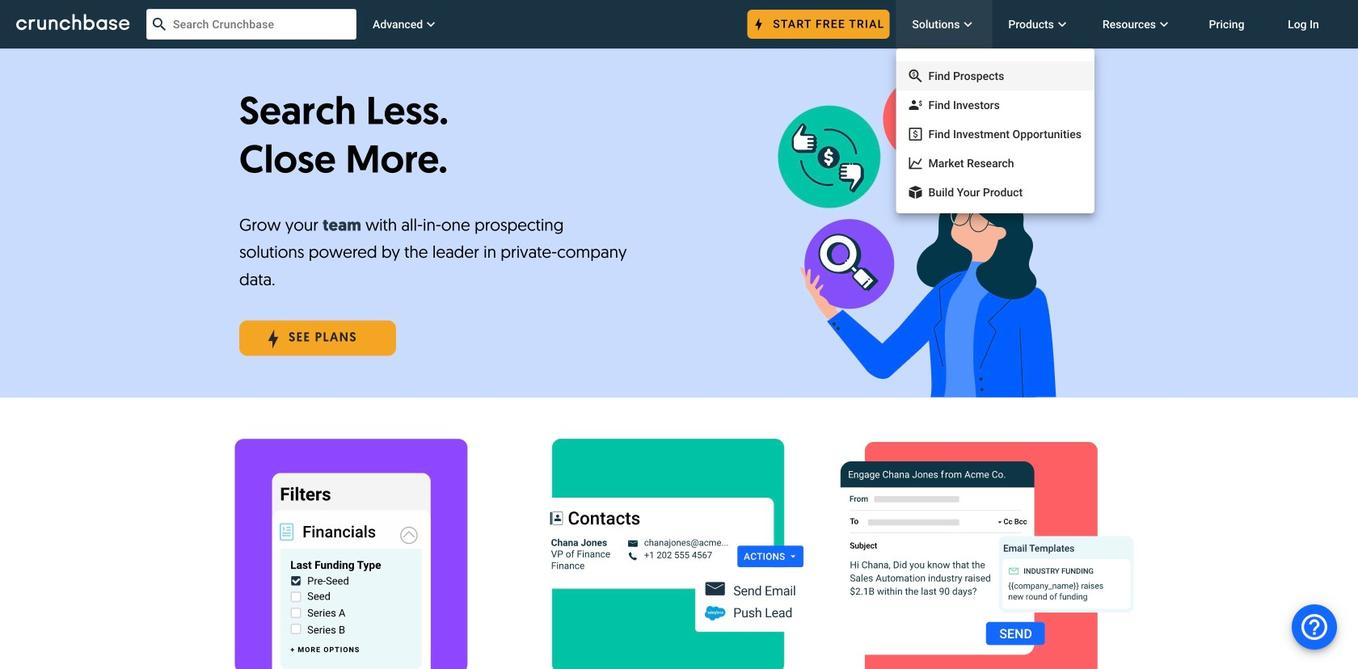 Task type: locate. For each thing, give the bounding box(es) containing it.
Search Crunchbase field
[[146, 9, 357, 40]]

group
[[896, 61, 1095, 207]]



Task type: vqa. For each thing, say whether or not it's contained in the screenshot.
Search Crunchbase field
yes



